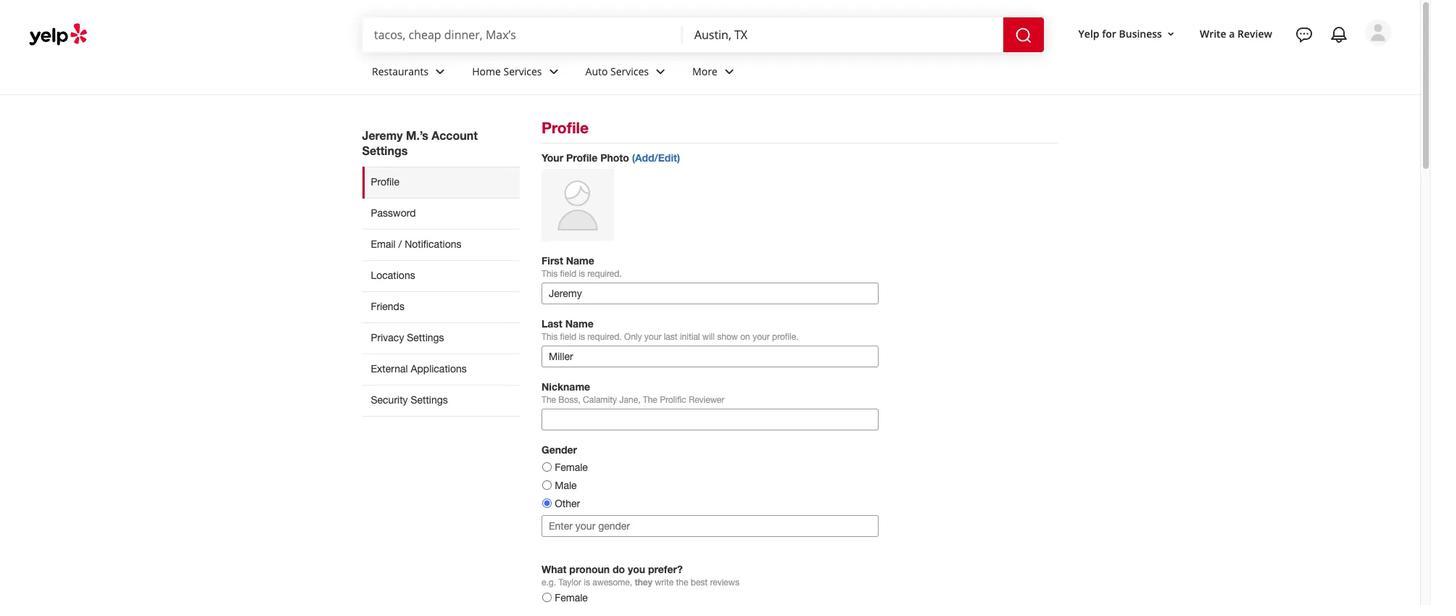 Task type: describe. For each thing, give the bounding box(es) containing it.
more link
[[681, 52, 749, 94]]

this for first
[[542, 269, 558, 279]]

friends
[[371, 301, 404, 312]]

required. for last
[[587, 332, 622, 342]]

24 chevron down v2 image for restaurants
[[432, 63, 449, 80]]

0 vertical spatial profile
[[542, 119, 589, 137]]

nickname
[[542, 381, 590, 393]]

prefer?
[[648, 563, 683, 576]]

applications
[[411, 363, 467, 375]]

your
[[542, 152, 563, 164]]

a
[[1229, 27, 1235, 40]]

reviews
[[710, 578, 739, 588]]

the
[[676, 578, 688, 588]]

business categories element
[[360, 52, 1391, 94]]

none field find
[[374, 27, 671, 43]]

jane,
[[619, 395, 641, 405]]

home services link
[[461, 52, 574, 94]]

photo
[[600, 152, 629, 164]]

account
[[432, 128, 478, 142]]

what
[[542, 563, 567, 576]]

16 chevron down v2 image
[[1165, 28, 1177, 40]]

nickname the boss, calamity jane, the prolific reviewer
[[542, 381, 724, 405]]

privacy settings
[[371, 332, 444, 344]]

jeremy m. image
[[1365, 20, 1391, 46]]

restaurants
[[372, 64, 429, 78]]

settings for privacy
[[407, 332, 444, 344]]

name for last
[[565, 318, 594, 330]]

email
[[371, 238, 396, 250]]

(add/edit) link
[[632, 152, 680, 164]]

services for home services
[[504, 64, 542, 78]]

jeremy
[[362, 128, 403, 142]]

yelp for business button
[[1073, 21, 1182, 47]]

auto
[[585, 64, 608, 78]]

pronoun
[[569, 563, 610, 576]]

other
[[555, 498, 580, 510]]

2 the from the left
[[643, 395, 657, 405]]

business
[[1119, 27, 1162, 40]]

auto services
[[585, 64, 649, 78]]

home
[[472, 64, 501, 78]]

settings inside the jeremy m.'s account settings
[[362, 144, 408, 157]]

home services
[[472, 64, 542, 78]]

male
[[555, 480, 577, 492]]

profile link
[[362, 167, 520, 198]]

search image
[[1015, 27, 1032, 44]]

jeremy m.'s account settings
[[362, 128, 478, 157]]

calamity
[[583, 395, 617, 405]]

24 chevron down v2 image for auto services
[[652, 63, 669, 80]]

e.g.
[[542, 578, 556, 588]]

profile.
[[772, 332, 799, 342]]

field for last
[[560, 332, 576, 342]]

review
[[1238, 27, 1272, 40]]

last
[[542, 318, 562, 330]]

external applications link
[[362, 354, 520, 385]]

female for female option
[[555, 592, 588, 604]]

Female radio
[[542, 463, 552, 472]]

services for auto services
[[610, 64, 649, 78]]

show
[[717, 332, 738, 342]]

boss,
[[558, 395, 581, 405]]

required. for first
[[587, 269, 622, 279]]

restaurants link
[[360, 52, 461, 94]]

first name this field is required.
[[542, 254, 622, 279]]

m.'s
[[406, 128, 428, 142]]

Last Name text field
[[542, 346, 879, 368]]

Nickname text field
[[542, 409, 879, 431]]

locations link
[[362, 260, 520, 291]]

taylor
[[558, 578, 581, 588]]

you
[[628, 563, 645, 576]]

Female radio
[[542, 593, 552, 603]]

24 chevron down v2 image for more
[[720, 63, 738, 80]]

more
[[692, 64, 718, 78]]



Task type: locate. For each thing, give the bounding box(es) containing it.
external
[[371, 363, 408, 375]]

Other radio
[[542, 499, 552, 508]]

0 vertical spatial settings
[[362, 144, 408, 157]]

name inside first name this field is required.
[[566, 254, 594, 267]]

name for first
[[566, 254, 594, 267]]

1 vertical spatial settings
[[407, 332, 444, 344]]

24 chevron down v2 image
[[432, 63, 449, 80], [545, 63, 562, 80]]

do
[[613, 563, 625, 576]]

2 vertical spatial settings
[[411, 394, 448, 406]]

this down first
[[542, 269, 558, 279]]

profile right your on the left top
[[566, 152, 598, 164]]

this inside "last name this field is required. only your last initial will show on your profile."
[[542, 332, 558, 342]]

field down last
[[560, 332, 576, 342]]

0 horizontal spatial your
[[644, 332, 661, 342]]

services right the auto
[[610, 64, 649, 78]]

24 chevron down v2 image
[[652, 63, 669, 80], [720, 63, 738, 80]]

Near text field
[[694, 27, 991, 43]]

friends link
[[362, 291, 520, 323]]

/
[[398, 238, 402, 250]]

24 chevron down v2 image right more
[[720, 63, 738, 80]]

1 your from the left
[[644, 332, 661, 342]]

1 the from the left
[[542, 395, 556, 405]]

is inside "last name this field is required. only your last initial will show on your profile."
[[579, 332, 585, 342]]

is inside first name this field is required.
[[579, 269, 585, 279]]

24 chevron down v2 image left the auto
[[545, 63, 562, 80]]

for
[[1102, 27, 1116, 40]]

2 24 chevron down v2 image from the left
[[545, 63, 562, 80]]

name
[[566, 254, 594, 267], [565, 318, 594, 330]]

female
[[555, 462, 588, 473], [555, 592, 588, 604]]

the right jane,
[[643, 395, 657, 405]]

last name this field is required. only your last initial will show on your profile.
[[542, 318, 799, 342]]

this for last
[[542, 332, 558, 342]]

is inside what pronoun do you prefer? e.g. taylor is awesome, they write the best reviews
[[584, 578, 590, 588]]

settings down applications
[[411, 394, 448, 406]]

settings down jeremy
[[362, 144, 408, 157]]

1 none field from the left
[[374, 27, 671, 43]]

0 vertical spatial is
[[579, 269, 585, 279]]

2 your from the left
[[753, 332, 770, 342]]

write
[[1200, 27, 1226, 40]]

female for female radio
[[555, 462, 588, 473]]

24 chevron down v2 image inside more link
[[720, 63, 738, 80]]

2 vertical spatial is
[[584, 578, 590, 588]]

settings
[[362, 144, 408, 157], [407, 332, 444, 344], [411, 394, 448, 406]]

1 vertical spatial field
[[560, 332, 576, 342]]

first
[[542, 254, 563, 267]]

1 horizontal spatial services
[[610, 64, 649, 78]]

2 female from the top
[[555, 592, 588, 604]]

2 vertical spatial profile
[[371, 176, 399, 188]]

last
[[664, 332, 678, 342]]

messages image
[[1296, 26, 1313, 43]]

None search field
[[362, 17, 1047, 52]]

1 vertical spatial profile
[[566, 152, 598, 164]]

write
[[655, 578, 674, 588]]

yelp for business
[[1078, 27, 1162, 40]]

write a review
[[1200, 27, 1272, 40]]

yelp
[[1078, 27, 1099, 40]]

none field near
[[694, 27, 991, 43]]

0 horizontal spatial none field
[[374, 27, 671, 43]]

field inside first name this field is required.
[[560, 269, 576, 279]]

this inside first name this field is required.
[[542, 269, 558, 279]]

2 none field from the left
[[694, 27, 991, 43]]

First Name text field
[[542, 283, 879, 304]]

is for first
[[579, 269, 585, 279]]

your profile photo (add/edit)
[[542, 152, 680, 164]]

1 24 chevron down v2 image from the left
[[652, 63, 669, 80]]

profile up the password
[[371, 176, 399, 188]]

2 this from the top
[[542, 332, 558, 342]]

1 vertical spatial this
[[542, 332, 558, 342]]

email / notifications
[[371, 238, 461, 250]]

security settings
[[371, 394, 448, 406]]

privacy settings link
[[362, 323, 520, 354]]

gender
[[542, 444, 577, 456]]

profile up your on the left top
[[542, 119, 589, 137]]

your
[[644, 332, 661, 342], [753, 332, 770, 342]]

awesome,
[[592, 578, 632, 588]]

name right last
[[565, 318, 594, 330]]

0 horizontal spatial services
[[504, 64, 542, 78]]

reviewer
[[689, 395, 724, 405]]

0 vertical spatial female
[[555, 462, 588, 473]]

password link
[[362, 198, 520, 229]]

security
[[371, 394, 408, 406]]

password
[[371, 207, 416, 219]]

1 vertical spatial required.
[[587, 332, 622, 342]]

Male radio
[[542, 481, 552, 490]]

email / notifications link
[[362, 229, 520, 260]]

0 vertical spatial required.
[[587, 269, 622, 279]]

is for last
[[579, 332, 585, 342]]

external applications
[[371, 363, 467, 375]]

the left boss, in the bottom left of the page
[[542, 395, 556, 405]]

0 horizontal spatial the
[[542, 395, 556, 405]]

1 female from the top
[[555, 462, 588, 473]]

services right "home"
[[504, 64, 542, 78]]

is
[[579, 269, 585, 279], [579, 332, 585, 342], [584, 578, 590, 588]]

2 24 chevron down v2 image from the left
[[720, 63, 738, 80]]

24 chevron down v2 image inside home services link
[[545, 63, 562, 80]]

24 chevron down v2 image inside "restaurants" link
[[432, 63, 449, 80]]

field
[[560, 269, 576, 279], [560, 332, 576, 342]]

1 vertical spatial is
[[579, 332, 585, 342]]

services
[[504, 64, 542, 78], [610, 64, 649, 78]]

best
[[691, 578, 708, 588]]

0 horizontal spatial 24 chevron down v2 image
[[652, 63, 669, 80]]

auto services link
[[574, 52, 681, 94]]

1 required. from the top
[[587, 269, 622, 279]]

24 chevron down v2 image inside auto services link
[[652, 63, 669, 80]]

24 chevron down v2 image right auto services
[[652, 63, 669, 80]]

1 horizontal spatial 24 chevron down v2 image
[[545, 63, 562, 80]]

what pronoun do you prefer? e.g. taylor is awesome, they write the best reviews
[[542, 563, 739, 588]]

1 field from the top
[[560, 269, 576, 279]]

will
[[702, 332, 715, 342]]

required. inside first name this field is required.
[[587, 269, 622, 279]]

Find text field
[[374, 27, 671, 43]]

1 horizontal spatial your
[[753, 332, 770, 342]]

initial
[[680, 332, 700, 342]]

female up male
[[555, 462, 588, 473]]

profile
[[542, 119, 589, 137], [566, 152, 598, 164], [371, 176, 399, 188]]

1 vertical spatial female
[[555, 592, 588, 604]]

1 24 chevron down v2 image from the left
[[432, 63, 449, 80]]

settings for security
[[411, 394, 448, 406]]

0 vertical spatial this
[[542, 269, 558, 279]]

1 vertical spatial name
[[565, 318, 594, 330]]

your right on
[[753, 332, 770, 342]]

0 vertical spatial name
[[566, 254, 594, 267]]

2 services from the left
[[610, 64, 649, 78]]

notifications image
[[1330, 26, 1348, 43]]

24 chevron down v2 image right restaurants
[[432, 63, 449, 80]]

write a review link
[[1194, 21, 1278, 47]]

none field up business categories element
[[694, 27, 991, 43]]

this
[[542, 269, 558, 279], [542, 332, 558, 342]]

24 chevron down v2 image for home services
[[545, 63, 562, 80]]

the
[[542, 395, 556, 405], [643, 395, 657, 405]]

notifications
[[405, 238, 461, 250]]

required.
[[587, 269, 622, 279], [587, 332, 622, 342]]

None field
[[374, 27, 671, 43], [694, 27, 991, 43]]

only
[[624, 332, 642, 342]]

1 horizontal spatial the
[[643, 395, 657, 405]]

field down first
[[560, 269, 576, 279]]

required. inside "last name this field is required. only your last initial will show on your profile."
[[587, 332, 622, 342]]

1 horizontal spatial none field
[[694, 27, 991, 43]]

(add/edit)
[[632, 152, 680, 164]]

1 horizontal spatial 24 chevron down v2 image
[[720, 63, 738, 80]]

none field up home services link
[[374, 27, 671, 43]]

your left "last"
[[644, 332, 661, 342]]

they
[[635, 577, 652, 588]]

settings inside "link"
[[411, 394, 448, 406]]

privacy
[[371, 332, 404, 344]]

name inside "last name this field is required. only your last initial will show on your profile."
[[565, 318, 594, 330]]

settings up 'external applications' at the bottom
[[407, 332, 444, 344]]

1 services from the left
[[504, 64, 542, 78]]

field for first
[[560, 269, 576, 279]]

locations
[[371, 270, 415, 281]]

field inside "last name this field is required. only your last initial will show on your profile."
[[560, 332, 576, 342]]

female down taylor
[[555, 592, 588, 604]]

2 field from the top
[[560, 332, 576, 342]]

1 this from the top
[[542, 269, 558, 279]]

2 required. from the top
[[587, 332, 622, 342]]

prolific
[[660, 395, 686, 405]]

0 horizontal spatial 24 chevron down v2 image
[[432, 63, 449, 80]]

security settings link
[[362, 385, 520, 417]]

name right first
[[566, 254, 594, 267]]

0 vertical spatial field
[[560, 269, 576, 279]]

on
[[740, 332, 750, 342]]

user actions element
[[1067, 18, 1412, 107]]

Enter your gender text field
[[542, 515, 879, 537]]

this down last
[[542, 332, 558, 342]]



Task type: vqa. For each thing, say whether or not it's contained in the screenshot.
Find text box
yes



